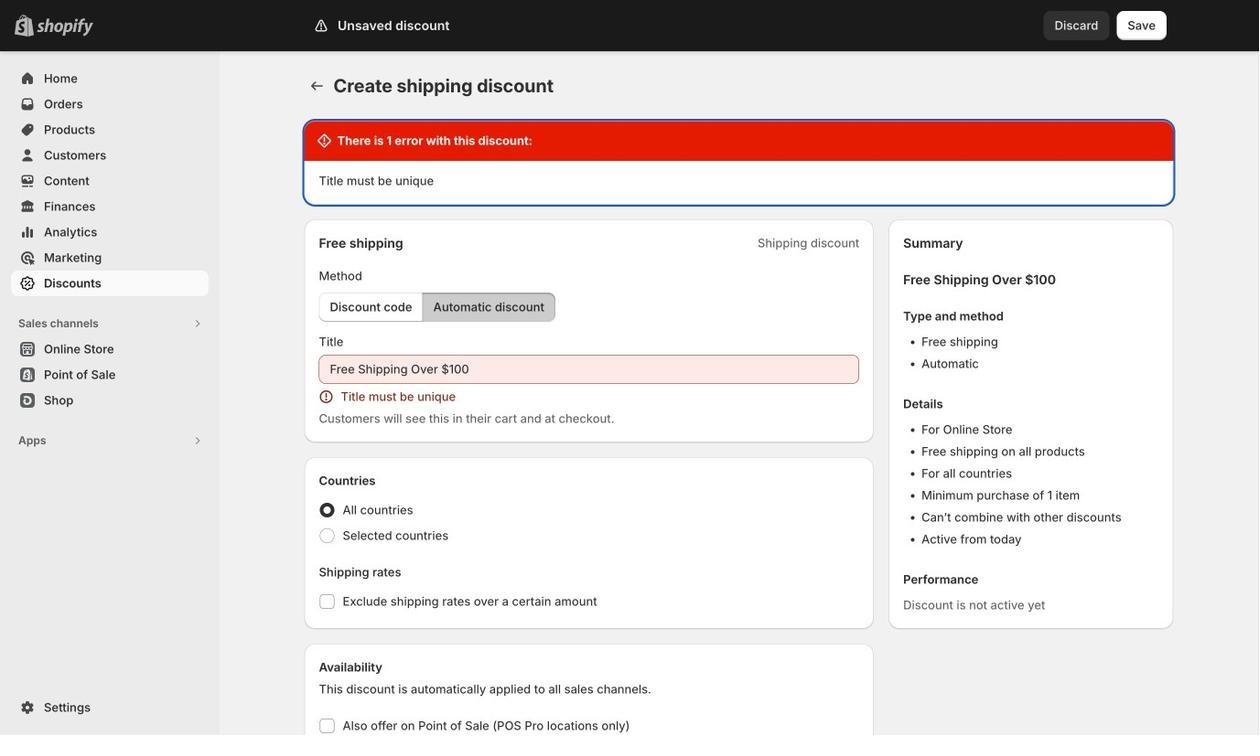Task type: vqa. For each thing, say whether or not it's contained in the screenshot.
text field
yes



Task type: describe. For each thing, give the bounding box(es) containing it.
shopify image
[[37, 18, 93, 36]]



Task type: locate. For each thing, give the bounding box(es) containing it.
None text field
[[319, 355, 860, 384]]



